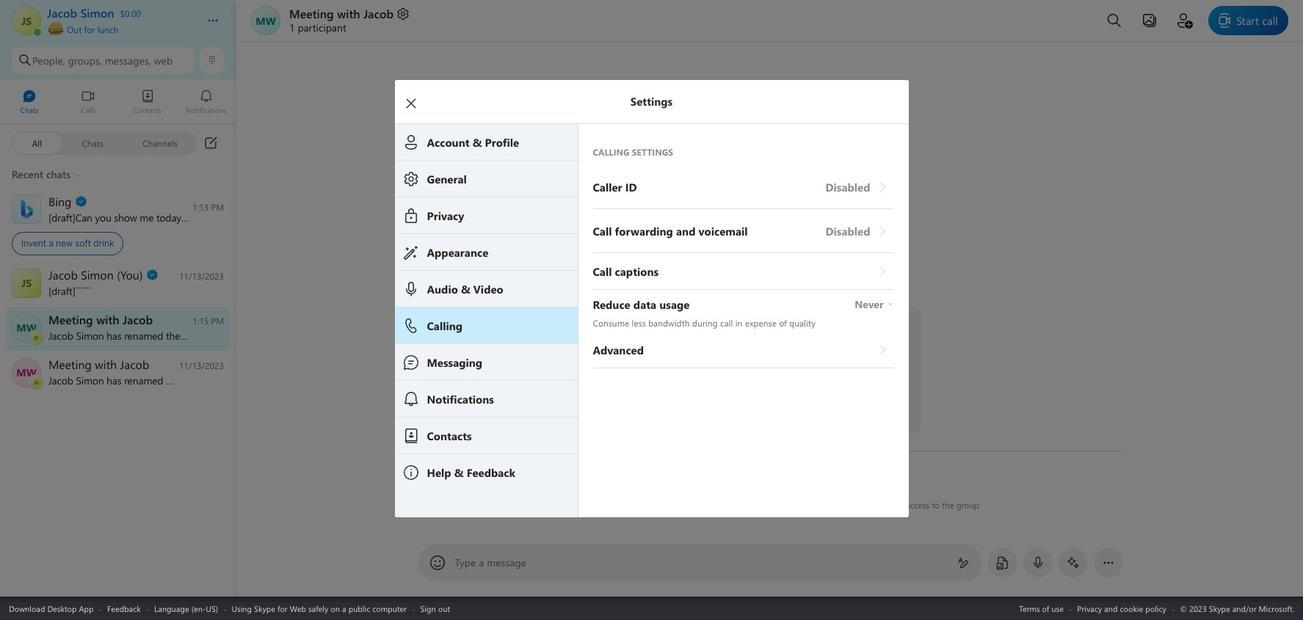 Task type: locate. For each thing, give the bounding box(es) containing it.
0 vertical spatial for
[[84, 23, 95, 35]]

manage
[[873, 499, 903, 511]]

download
[[9, 603, 45, 614]]

2 horizontal spatial to
[[932, 499, 939, 511]]

and
[[1104, 603, 1118, 614]]

[draft]`````` button
[[0, 262, 236, 306]]

a left link. at the bottom of the page
[[757, 499, 762, 511]]

group.
[[956, 499, 981, 511]]

terms of use
[[1019, 603, 1064, 614]]

for
[[84, 23, 95, 35], [277, 603, 288, 614]]

1 horizontal spatial on
[[331, 603, 340, 614]]

0 horizontal spatial jacob
[[363, 6, 394, 21]]

terms of use link
[[1019, 603, 1064, 614]]

privacy
[[1077, 603, 1102, 614]]

the
[[942, 499, 954, 511]]

jacob left simon
[[559, 499, 580, 511]]

1 horizontal spatial to
[[863, 499, 871, 511]]

1 vertical spatial for
[[277, 603, 288, 614]]

1 horizontal spatial jacob
[[559, 499, 580, 511]]

for right out
[[84, 23, 95, 35]]

1 vertical spatial jacob
[[559, 499, 580, 511]]

[draft]can
[[48, 210, 92, 224]]

access
[[906, 499, 929, 511]]

desktop
[[47, 603, 77, 614]]

a left new on the left of page
[[49, 238, 53, 249]]

to left "the"
[[932, 499, 939, 511]]

on right 'safely'
[[331, 603, 340, 614]]

of
[[1042, 603, 1049, 614]]

us)
[[206, 603, 218, 614]]

using skype for web safely on a public computer
[[232, 603, 407, 614]]

with
[[337, 6, 360, 21]]

sign out link
[[420, 603, 450, 614]]

to right settings on the right
[[863, 499, 871, 511]]

web
[[154, 53, 173, 67]]

[draft]can you show me today's top trending topics on twitter?
[[48, 210, 325, 224]]

computer
[[372, 603, 407, 614]]

people, groups, messages, web
[[32, 53, 173, 67]]

language
[[154, 603, 189, 614]]

show
[[114, 210, 137, 224]]

to right go
[[794, 499, 802, 511]]

top
[[190, 210, 205, 224]]

Type a message text field
[[456, 556, 945, 571]]

joining
[[641, 499, 667, 511]]

today heading
[[417, 434, 1122, 460]]

a left public
[[342, 603, 346, 614]]

a
[[49, 238, 53, 249], [757, 499, 762, 511], [479, 556, 484, 570], [342, 603, 346, 614]]

0 horizontal spatial to
[[794, 499, 802, 511]]

jacob
[[363, 6, 394, 21], [559, 499, 580, 511]]

on right topics
[[276, 210, 288, 224]]

settings
[[830, 499, 860, 511]]

on
[[276, 210, 288, 224], [331, 603, 340, 614]]

meeting with jacob button
[[289, 6, 411, 21]]

for left web
[[277, 603, 288, 614]]

to
[[794, 499, 802, 511], [863, 499, 871, 511], [932, 499, 939, 511]]

1 vertical spatial on
[[331, 603, 340, 614]]

language (en-us) link
[[154, 603, 218, 614]]

0 vertical spatial on
[[276, 210, 288, 224]]

sign out
[[420, 603, 450, 614]]

groups,
[[68, 53, 102, 67]]

drink
[[94, 238, 114, 249]]

feedback link
[[107, 603, 141, 614]]

privacy and cookie policy
[[1077, 603, 1167, 614]]

[draft]``````
[[48, 284, 91, 298]]

this
[[669, 499, 682, 511]]

terms
[[1019, 603, 1040, 614]]

feedback
[[107, 603, 141, 614]]

people, groups, messages, web button
[[12, 47, 195, 73]]

(en-
[[191, 603, 206, 614]]

tab list
[[0, 83, 236, 123]]

0 horizontal spatial for
[[84, 23, 95, 35]]

jacob right the "with"
[[363, 6, 394, 21]]

topics
[[247, 210, 274, 224]]

using skype for web safely on a public computer link
[[232, 603, 407, 614]]

trending
[[207, 210, 245, 224]]

group
[[804, 499, 828, 511]]

twitter?
[[291, 210, 325, 224]]



Task type: describe. For each thing, give the bounding box(es) containing it.
0 vertical spatial jacob
[[363, 6, 394, 21]]

messages,
[[105, 53, 151, 67]]

policy
[[1146, 603, 1167, 614]]

type a message
[[455, 556, 527, 570]]

using
[[232, 603, 252, 614]]

use
[[1052, 603, 1064, 614]]

download desktop app
[[9, 603, 94, 614]]

public
[[349, 603, 370, 614]]

sign
[[420, 603, 436, 614]]

new
[[56, 238, 73, 249]]

you
[[95, 210, 111, 224]]

meeting
[[289, 6, 334, 21]]

channels
[[143, 137, 178, 149]]

me
[[140, 210, 154, 224]]

language (en-us)
[[154, 603, 218, 614]]

for inside button
[[84, 23, 95, 35]]

a right type
[[479, 556, 484, 570]]

skype
[[254, 603, 275, 614]]

people,
[[32, 53, 65, 67]]

privacy and cookie policy link
[[1077, 603, 1167, 614]]

today's
[[156, 210, 187, 224]]

conversation
[[685, 499, 732, 511]]

2 to from the left
[[863, 499, 871, 511]]

soft
[[75, 238, 91, 249]]

out
[[438, 603, 450, 614]]

chats
[[82, 137, 103, 149]]

out for lunch button
[[47, 21, 192, 35]]

lunch
[[97, 23, 119, 35]]

safely
[[308, 603, 328, 614]]

all
[[32, 137, 42, 149]]

3 to from the left
[[932, 499, 939, 511]]

0 horizontal spatial on
[[276, 210, 288, 224]]

invent
[[21, 238, 46, 249]]

meeting with jacob
[[289, 6, 394, 21]]

download desktop app link
[[9, 603, 94, 614]]

1 horizontal spatial for
[[277, 603, 288, 614]]

out
[[67, 23, 82, 35]]

app
[[79, 603, 94, 614]]

go
[[781, 499, 792, 511]]

out for lunch
[[65, 23, 119, 35]]

calling settings dialog
[[395, 79, 931, 517]]

type
[[455, 556, 476, 570]]

message
[[487, 556, 527, 570]]

1 to from the left
[[794, 499, 802, 511]]

using
[[735, 499, 755, 511]]

web
[[290, 603, 306, 614]]

jacob simon enabled joining this conversation using a link. go to group settings to manage access to the group.
[[559, 499, 981, 511]]

cookie
[[1120, 603, 1143, 614]]

simon
[[583, 499, 606, 511]]

invent a new soft drink
[[21, 238, 114, 249]]

enabled
[[609, 499, 639, 511]]

link.
[[764, 499, 779, 511]]



